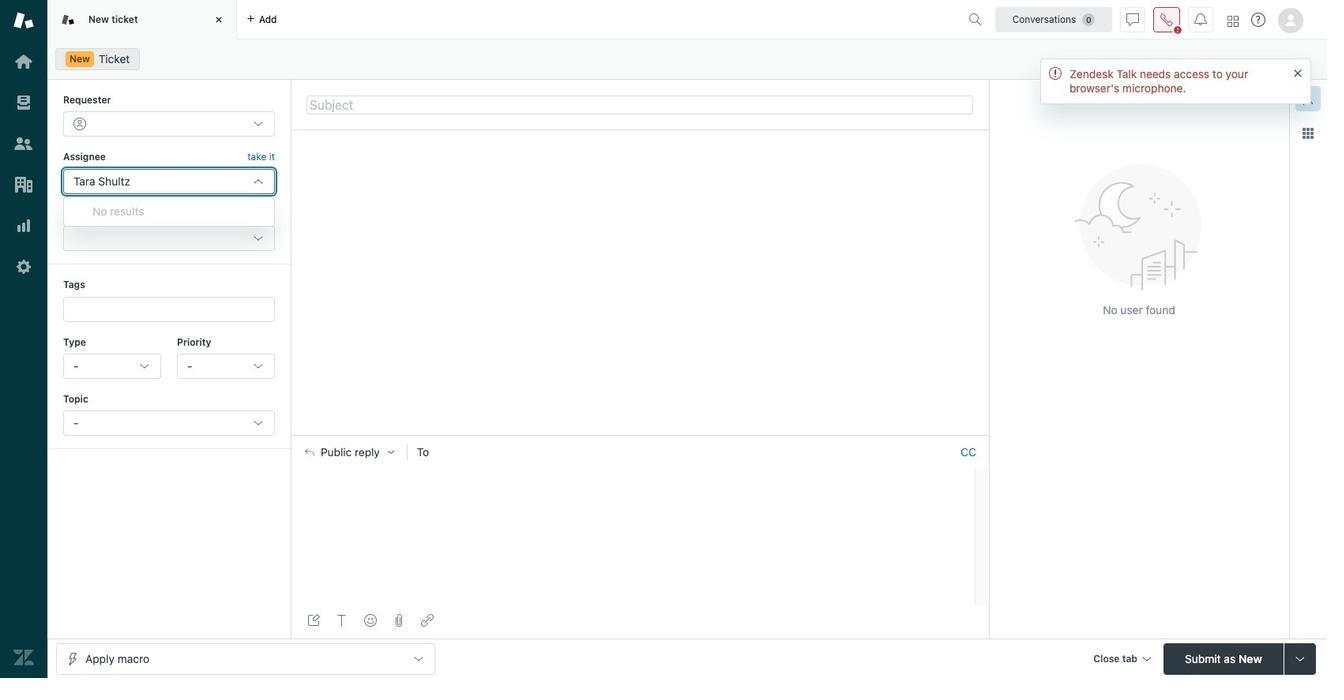 Task type: describe. For each thing, give the bounding box(es) containing it.
button displays agent's chat status as invisible. image
[[1126, 13, 1139, 26]]

minimize composer image
[[634, 429, 646, 442]]

apps image
[[1302, 127, 1314, 140]]

close image
[[211, 12, 227, 28]]

tabs tab list
[[47, 0, 962, 39]]

views image
[[13, 92, 34, 113]]

customer context image
[[1302, 92, 1314, 105]]

add attachment image
[[393, 615, 405, 627]]

get started image
[[13, 51, 34, 72]]

zendesk image
[[13, 648, 34, 668]]

secondary element
[[47, 43, 1327, 75]]

draft mode image
[[307, 615, 320, 627]]

organizations image
[[13, 175, 34, 195]]

displays possible ticket submission types image
[[1294, 653, 1307, 666]]



Task type: locate. For each thing, give the bounding box(es) containing it.
reporting image
[[13, 216, 34, 236]]

get help image
[[1251, 13, 1266, 27]]

zendesk products image
[[1228, 15, 1239, 26]]

list box
[[63, 197, 275, 227]]

tab
[[47, 0, 237, 39]]

add link (cmd k) image
[[421, 615, 434, 627]]

format text image
[[336, 615, 348, 627]]

None field
[[73, 174, 246, 189], [75, 231, 241, 247], [73, 174, 246, 189], [75, 231, 241, 247]]

Subject field
[[307, 95, 973, 114]]

admin image
[[13, 257, 34, 277]]

customers image
[[13, 134, 34, 154]]

insert emojis image
[[364, 615, 377, 627]]

main element
[[0, 0, 47, 679]]

zendesk support image
[[13, 10, 34, 31]]

notifications image
[[1194, 13, 1207, 26]]



Task type: vqa. For each thing, say whether or not it's contained in the screenshot.
Admin icon
yes



